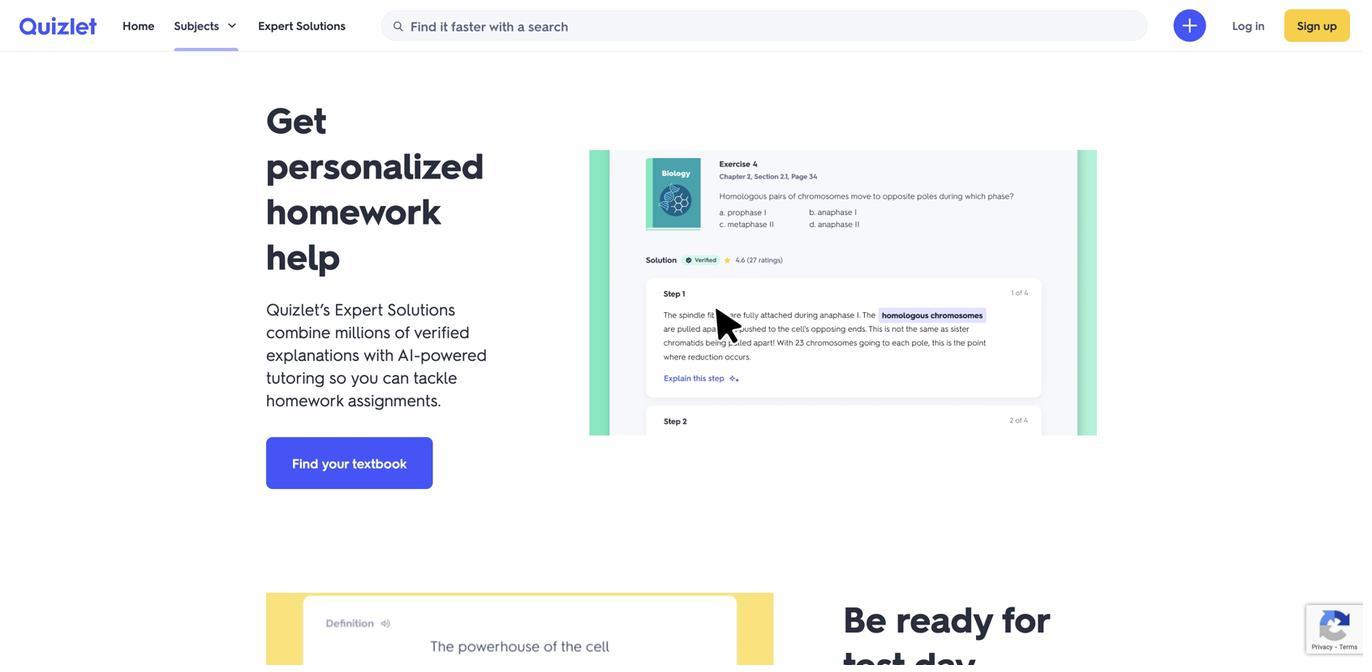 Task type: vqa. For each thing, say whether or not it's contained in the screenshot.
caret down Image at the top of page
yes



Task type: describe. For each thing, give the bounding box(es) containing it.
find
[[292, 455, 318, 472]]

powered
[[421, 344, 487, 365]]

tutoring
[[266, 367, 325, 388]]

caret down image
[[226, 19, 239, 32]]

be
[[844, 595, 887, 642]]

subjects
[[174, 18, 219, 33]]

expert solutions link
[[258, 0, 346, 51]]

you
[[351, 367, 378, 388]]

solutions inside quizlet's expert solutions combine millions of verified explanations with ai-powered tutoring so you can tackle homework assignments.
[[387, 299, 455, 320]]

find your textbook button
[[266, 437, 433, 489]]

create image
[[1181, 16, 1200, 35]]

solutions inside "link"
[[296, 18, 346, 33]]

log
[[1233, 18, 1253, 33]]

personalized
[[266, 141, 484, 188]]

sign up
[[1298, 18, 1338, 33]]

homework inside get personalized homework help
[[266, 186, 440, 233]]

be ready for test day
[[844, 595, 1049, 666]]

textbook
[[352, 455, 407, 472]]

can
[[383, 367, 409, 388]]

2 quizlet image from the top
[[19, 17, 97, 35]]

get personalized homework help
[[266, 96, 484, 279]]

assignments.
[[348, 389, 441, 411]]

for
[[1002, 595, 1049, 642]]

millions
[[335, 321, 390, 342]]

log in
[[1233, 18, 1265, 33]]

expert inside "link"
[[258, 18, 293, 33]]

quizlet's expert solutions combine millions of verified explanations with ai-powered tutoring so you can tackle homework assignments.
[[266, 299, 487, 411]]

combine
[[266, 321, 331, 342]]

quizlet's
[[266, 299, 330, 320]]

tackle
[[414, 367, 457, 388]]



Task type: locate. For each thing, give the bounding box(es) containing it.
up
[[1324, 18, 1338, 33]]

so
[[329, 367, 347, 388]]

expert
[[258, 18, 293, 33], [335, 299, 383, 320]]

get
[[266, 96, 326, 142]]

solutions left 'search' icon
[[296, 18, 346, 33]]

solutions
[[296, 18, 346, 33], [387, 299, 455, 320]]

0 vertical spatial solutions
[[296, 18, 346, 33]]

test
[[844, 641, 905, 666]]

0 vertical spatial homework
[[266, 186, 440, 233]]

help
[[266, 232, 340, 279]]

0 horizontal spatial expert
[[258, 18, 293, 33]]

search image
[[392, 20, 405, 33]]

log in button
[[1220, 9, 1278, 42]]

2 homework from the top
[[266, 389, 344, 411]]

in
[[1256, 18, 1265, 33]]

1 horizontal spatial expert
[[335, 299, 383, 320]]

explanations
[[266, 344, 359, 365]]

your
[[322, 455, 349, 472]]

expert inside quizlet's expert solutions combine millions of verified explanations with ai-powered tutoring so you can tackle homework assignments.
[[335, 299, 383, 320]]

sign up button
[[1285, 9, 1351, 42]]

verified
[[414, 321, 470, 342]]

with
[[364, 344, 394, 365]]

day
[[914, 641, 976, 666]]

quizlet image
[[19, 16, 97, 35], [19, 17, 97, 35]]

expert right caret down icon at the top of the page
[[258, 18, 293, 33]]

expert up millions
[[335, 299, 383, 320]]

home
[[123, 18, 155, 33]]

1 vertical spatial solutions
[[387, 299, 455, 320]]

1 horizontal spatial solutions
[[387, 299, 455, 320]]

1 homework from the top
[[266, 186, 440, 233]]

0 vertical spatial expert
[[258, 18, 293, 33]]

Search field
[[382, 11, 1148, 41]]

1 vertical spatial expert
[[335, 299, 383, 320]]

expert solutions
[[258, 18, 346, 33]]

0 horizontal spatial solutions
[[296, 18, 346, 33]]

homework inside quizlet's expert solutions combine millions of verified explanations with ai-powered tutoring so you can tackle homework assignments.
[[266, 389, 344, 411]]

None search field
[[381, 10, 1148, 41]]

solutions up of
[[387, 299, 455, 320]]

Search text field
[[411, 11, 1143, 41]]

1 vertical spatial homework
[[266, 389, 344, 411]]

find your textbook
[[292, 455, 407, 472]]

ai-
[[398, 344, 421, 365]]

1 quizlet image from the top
[[19, 16, 97, 35]]

home link
[[123, 0, 155, 51]]

ready
[[897, 595, 993, 642]]

subjects button
[[174, 0, 239, 51]]

homework
[[266, 186, 440, 233], [266, 389, 344, 411]]

sign
[[1298, 18, 1321, 33]]

of
[[395, 321, 410, 342]]



